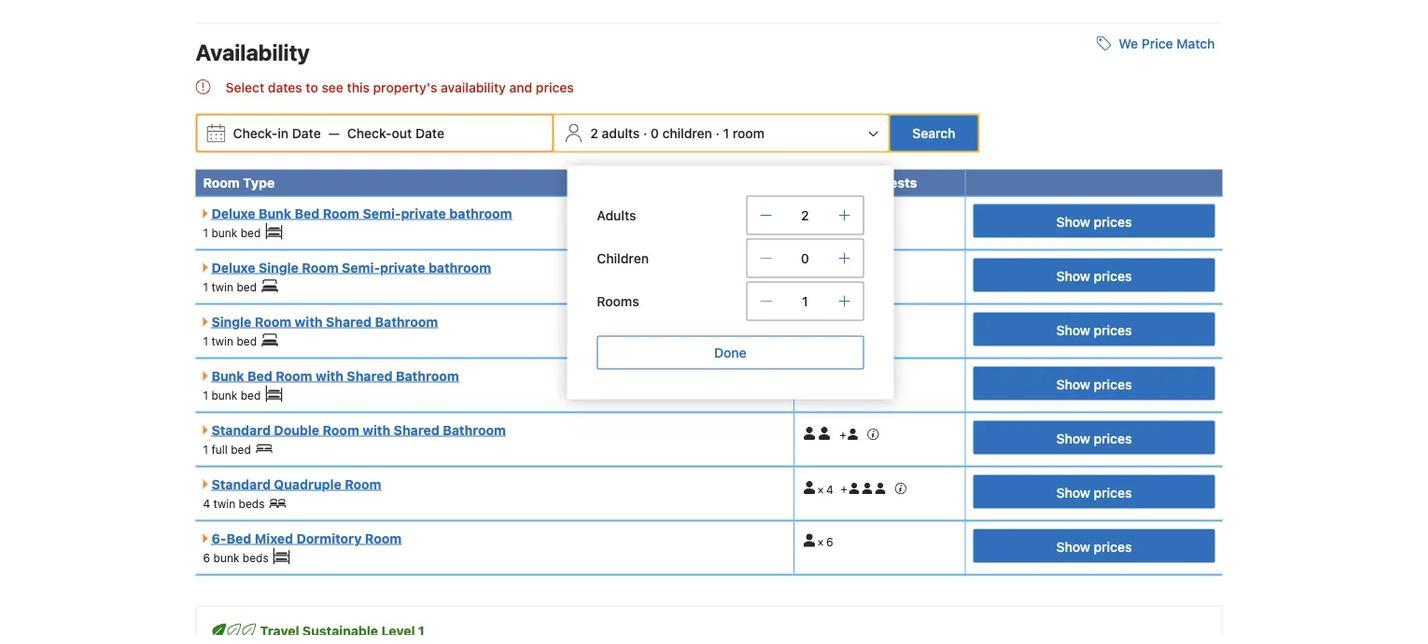 Task type: locate. For each thing, give the bounding box(es) containing it.
prices for deluxe single room semi-private bathroom
[[1094, 268, 1132, 283]]

date right the in
[[292, 125, 321, 141]]

4 twin beds
[[203, 497, 265, 510]]

deluxe for deluxe single room semi-private bathroom
[[212, 260, 256, 275]]

bed up "1 full bed"
[[248, 368, 273, 384]]

bed
[[295, 206, 320, 221], [248, 368, 273, 384], [227, 531, 252, 546]]

bed up 6 bunk beds
[[227, 531, 252, 546]]

1 for single room with shared bathroom
[[203, 335, 208, 348]]

2 vertical spatial bathroom
[[443, 422, 506, 438]]

bed up the single room with shared bathroom "link"
[[237, 280, 257, 293]]

bed down type
[[241, 226, 261, 239]]

check-out date button
[[340, 116, 452, 150]]

0 vertical spatial bed
[[295, 206, 320, 221]]

4 up × 6
[[827, 483, 834, 496]]

1 vertical spatial twin
[[212, 335, 234, 348]]

1 standard from the top
[[212, 422, 271, 438]]

bed right full
[[231, 443, 251, 456]]

show prices for bunk bed room with shared bathroom
[[1057, 376, 1132, 392]]

+ up 4 adults, 3 children element
[[840, 428, 847, 441]]

deluxe
[[212, 206, 256, 221], [212, 260, 256, 275]]

4
[[827, 483, 834, 496], [203, 497, 210, 510]]

2 for 2
[[802, 208, 809, 223]]

room right double
[[323, 422, 360, 438]]

× down × 4
[[817, 536, 824, 549]]

+ for bathroom
[[840, 428, 847, 441]]

show prices for standard double room with shared bathroom
[[1057, 430, 1132, 446]]

1 vertical spatial bathroom
[[396, 368, 459, 384]]

0 vertical spatial ×
[[817, 483, 824, 496]]

1 vertical spatial ×
[[817, 536, 824, 549]]

0 vertical spatial 0
[[651, 125, 659, 141]]

1 horizontal spatial 4
[[827, 483, 834, 496]]

1 vertical spatial 2 adults, 1 child element
[[803, 367, 881, 387]]

with down single room with shared bathroom
[[316, 368, 344, 384]]

0 vertical spatial 2
[[591, 125, 599, 141]]

1 bunk bed up "1 full bed"
[[203, 389, 261, 402]]

1 for standard double room with shared bathroom
[[203, 443, 208, 456]]

bed for single
[[237, 280, 257, 293]]

0 vertical spatial 6
[[827, 536, 833, 549]]

1 vertical spatial bunk
[[212, 389, 238, 402]]

date right out at the left of the page
[[416, 125, 445, 141]]

6 bunk beds
[[203, 551, 269, 564]]

1 1 bunk bed from the top
[[203, 226, 261, 239]]

0 horizontal spatial date
[[292, 125, 321, 141]]

check- down select
[[233, 125, 278, 141]]

0 vertical spatial deluxe
[[212, 206, 256, 221]]

0 vertical spatial 2 adults, 1 child element
[[803, 204, 881, 225]]

prices
[[536, 80, 574, 95], [1094, 214, 1132, 229], [1094, 268, 1132, 283], [1094, 322, 1132, 337], [1094, 376, 1132, 392], [1094, 430, 1132, 446], [1094, 485, 1132, 500], [1094, 539, 1132, 554]]

·
[[644, 125, 648, 141], [716, 125, 720, 141]]

show for standard double room with shared bathroom
[[1057, 430, 1091, 446]]

mixed
[[255, 531, 293, 546]]

show for 6-bed mixed dormitory room
[[1057, 539, 1091, 554]]

2 inside 2 adults · 0 children · 1 room button
[[591, 125, 599, 141]]

5 show from the top
[[1057, 430, 1091, 446]]

bunk down room type
[[212, 226, 238, 239]]

1 vertical spatial 2
[[802, 208, 809, 223]]

children
[[597, 250, 649, 266]]

room up the single room with shared bathroom "link"
[[302, 260, 339, 275]]

0 vertical spatial twin
[[212, 280, 234, 293]]

+ right × 4
[[841, 482, 848, 496]]

1 vertical spatial shared
[[347, 368, 393, 384]]

1
[[723, 125, 730, 141], [203, 226, 208, 239], [203, 280, 208, 293], [802, 293, 809, 309], [203, 335, 208, 348], [203, 389, 208, 402], [203, 443, 208, 456]]

1 vertical spatial +
[[840, 428, 847, 441]]

×
[[817, 483, 824, 496], [817, 536, 824, 549]]

1 vertical spatial bunk
[[212, 368, 244, 384]]

1 × from the top
[[817, 483, 824, 496]]

6
[[827, 536, 833, 549], [203, 551, 210, 564]]

standard up 4 twin beds
[[212, 477, 271, 492]]

7 show from the top
[[1057, 539, 1091, 554]]

2 left adults at the left of page
[[591, 125, 599, 141]]

check-in date button
[[226, 116, 329, 150]]

0 horizontal spatial 2
[[591, 125, 599, 141]]

standard quadruple room
[[212, 477, 382, 492]]

deluxe single room semi-private bathroom link
[[203, 260, 491, 275]]

4 adults, 3 children element
[[803, 475, 908, 496]]

0 vertical spatial +
[[840, 212, 847, 225]]

2 vertical spatial twin
[[214, 497, 236, 510]]

double
[[274, 422, 320, 438]]

bunk
[[259, 206, 292, 221], [212, 368, 244, 384]]

× up × 6
[[817, 483, 824, 496]]

bunk down 6-
[[213, 551, 240, 564]]

0 horizontal spatial 6
[[203, 551, 210, 564]]

1 show prices from the top
[[1057, 214, 1132, 229]]

private
[[401, 206, 446, 221], [380, 260, 425, 275]]

rooms
[[597, 293, 640, 309]]

1 horizontal spatial 6
[[827, 536, 833, 549]]

0 left children
[[651, 125, 659, 141]]

bathroom
[[450, 206, 512, 221], [429, 260, 491, 275]]

3 show prices from the top
[[1057, 322, 1132, 337]]

1 horizontal spatial 2
[[802, 208, 809, 223]]

2 show from the top
[[1057, 268, 1091, 283]]

we price match button
[[1089, 27, 1223, 60]]

1 for deluxe single room semi-private bathroom
[[203, 280, 208, 293]]

2 standard from the top
[[212, 477, 271, 492]]

full
[[212, 443, 228, 456]]

2 vertical spatial +
[[841, 482, 848, 496]]

3 show from the top
[[1057, 322, 1091, 337]]

0 vertical spatial beds
[[239, 497, 265, 510]]

bed
[[241, 226, 261, 239], [237, 280, 257, 293], [237, 335, 257, 348], [241, 389, 261, 402], [231, 443, 251, 456]]

standard double room with shared bathroom
[[212, 422, 506, 438]]

check- right the — at the left of the page
[[347, 125, 392, 141]]

bunk down type
[[259, 206, 292, 221]]

and
[[510, 80, 533, 95]]

1 horizontal spatial bunk
[[259, 206, 292, 221]]

standard quadruple room link
[[203, 477, 382, 492]]

1 vertical spatial beds
[[243, 551, 269, 564]]

show prices for deluxe bunk bed room semi-private bathroom
[[1057, 214, 1132, 229]]

to
[[306, 80, 318, 95]]

0 horizontal spatial 0
[[651, 125, 659, 141]]

shared
[[326, 314, 372, 329], [347, 368, 393, 384], [394, 422, 440, 438]]

2 deluxe from the top
[[212, 260, 256, 275]]

standard up "1 full bed"
[[212, 422, 271, 438]]

room up double
[[276, 368, 313, 384]]

0 vertical spatial 1 twin bed
[[203, 280, 257, 293]]

1 vertical spatial deluxe
[[212, 260, 256, 275]]

0
[[651, 125, 659, 141], [801, 250, 810, 266]]

we price match
[[1119, 36, 1216, 51]]

check-in date — check-out date
[[233, 125, 445, 141]]

1 horizontal spatial check-
[[347, 125, 392, 141]]

4 show from the top
[[1057, 376, 1091, 392]]

standard
[[212, 422, 271, 438], [212, 477, 271, 492]]

1 bunk bed down room type
[[203, 226, 261, 239]]

0 vertical spatial bunk
[[212, 226, 238, 239]]

match
[[1177, 36, 1216, 51]]

search button
[[891, 116, 978, 151]]

room
[[203, 175, 240, 190], [323, 206, 360, 221], [302, 260, 339, 275], [255, 314, 292, 329], [276, 368, 313, 384], [323, 422, 360, 438], [345, 477, 382, 492], [365, 531, 402, 546]]

bed up "1 full bed"
[[241, 389, 261, 402]]

show for deluxe bunk bed room semi-private bathroom
[[1057, 214, 1091, 229]]

with up "bunk bed room with shared bathroom" "link"
[[295, 314, 323, 329]]

1 vertical spatial 1 bunk bed
[[203, 389, 261, 402]]

0 vertical spatial bathroom
[[450, 206, 512, 221]]

2 1 twin bed from the top
[[203, 335, 257, 348]]

2
[[591, 125, 599, 141], [802, 208, 809, 223]]

1 vertical spatial 1 twin bed
[[203, 335, 257, 348]]

1 · from the left
[[644, 125, 648, 141]]

6 down × 4
[[827, 536, 833, 549]]

1 vertical spatial bed
[[248, 368, 273, 384]]

0 vertical spatial 1 bunk bed
[[203, 226, 261, 239]]

number
[[803, 175, 854, 190]]

0 vertical spatial 4
[[827, 483, 834, 496]]

room up the deluxe single room semi-private bathroom link at the left top of page
[[323, 206, 360, 221]]

2 1 bunk bed from the top
[[203, 389, 261, 402]]

1 2 adults, 1 child element from the top
[[803, 204, 881, 225]]

× inside 4 adults, 3 children element
[[817, 483, 824, 496]]

1 horizontal spatial date
[[416, 125, 445, 141]]

2 × from the top
[[817, 536, 824, 549]]

4 show prices from the top
[[1057, 376, 1132, 392]]

+ down number
[[840, 212, 847, 225]]

check-
[[233, 125, 278, 141], [347, 125, 392, 141]]

0 horizontal spatial bunk
[[212, 368, 244, 384]]

this
[[347, 80, 370, 95]]

2 2 adults, 1 child element from the top
[[803, 367, 881, 387]]

single
[[259, 260, 299, 275], [212, 314, 252, 329]]

adults
[[597, 208, 637, 223]]

3 2 adults, 1 child element from the top
[[803, 421, 881, 441]]

2 adults · 0 children · 1 room button
[[556, 116, 887, 151]]

5 show prices from the top
[[1057, 430, 1132, 446]]

0 vertical spatial bathroom
[[375, 314, 438, 329]]

bed up the deluxe single room semi-private bathroom link at the left top of page
[[295, 206, 320, 221]]

0 vertical spatial standard
[[212, 422, 271, 438]]

0 down number
[[801, 250, 810, 266]]

2 vertical spatial bed
[[227, 531, 252, 546]]

select
[[226, 80, 265, 95]]

0 vertical spatial single
[[259, 260, 299, 275]]

7 show prices from the top
[[1057, 539, 1132, 554]]

bunk up "1 full bed"
[[212, 389, 238, 402]]

6 down 4 twin beds
[[203, 551, 210, 564]]

1 show from the top
[[1057, 214, 1091, 229]]

2 vertical spatial with
[[363, 422, 391, 438]]

1 1 twin bed from the top
[[203, 280, 257, 293]]

bed for room
[[248, 368, 273, 384]]

+ inside 4 adults, 3 children element
[[841, 482, 848, 496]]

2 show prices from the top
[[1057, 268, 1132, 283]]

prices for single room with shared bathroom
[[1094, 322, 1132, 337]]

6 show prices from the top
[[1057, 485, 1132, 500]]

bed for double
[[231, 443, 251, 456]]

bunk
[[212, 226, 238, 239], [212, 389, 238, 402], [213, 551, 240, 564]]

1 deluxe from the top
[[212, 206, 256, 221]]

6-bed mixed dormitory room
[[212, 531, 402, 546]]

· right children
[[716, 125, 720, 141]]

with down bunk bed room with shared bathroom
[[363, 422, 391, 438]]

beds down mixed
[[243, 551, 269, 564]]

we
[[1119, 36, 1139, 51]]

availability
[[441, 80, 506, 95]]

semi-
[[363, 206, 401, 221], [342, 260, 380, 275]]

—
[[329, 125, 340, 141]]

6 show from the top
[[1057, 485, 1091, 500]]

+ for private
[[840, 212, 847, 225]]

2 vertical spatial bunk
[[213, 551, 240, 564]]

single room with shared bathroom link
[[203, 314, 438, 329]]

beds for quadruple
[[239, 497, 265, 510]]

room
[[733, 125, 765, 141]]

done button
[[597, 336, 864, 370]]

1 full bed
[[203, 443, 251, 456]]

1 horizontal spatial ·
[[716, 125, 720, 141]]

1 vertical spatial with
[[316, 368, 344, 384]]

number of guests
[[803, 175, 918, 190]]

semi- down deluxe bunk bed room semi-private bathroom
[[342, 260, 380, 275]]

prices inside select dates to see this property's availability and prices region
[[536, 80, 574, 95]]

0 vertical spatial bunk
[[259, 206, 292, 221]]

2 adults, 1 child element for deluxe bunk bed room semi-private bathroom
[[803, 204, 881, 225]]

show prices
[[1057, 214, 1132, 229], [1057, 268, 1132, 283], [1057, 322, 1132, 337], [1057, 376, 1132, 392], [1057, 430, 1132, 446], [1057, 485, 1132, 500], [1057, 539, 1132, 554]]

private down deluxe bunk bed room semi-private bathroom
[[380, 260, 425, 275]]

2 vertical spatial shared
[[394, 422, 440, 438]]

date
[[292, 125, 321, 141], [416, 125, 445, 141]]

bunk for 6-
[[213, 551, 240, 564]]

beds
[[239, 497, 265, 510], [243, 551, 269, 564]]

2 down number
[[802, 208, 809, 223]]

4 down "1 full bed"
[[203, 497, 210, 510]]

with
[[295, 314, 323, 329], [316, 368, 344, 384], [363, 422, 391, 438]]

0 horizontal spatial check-
[[233, 125, 278, 141]]

1 vertical spatial 0
[[801, 250, 810, 266]]

show prices for 6-bed mixed dormitory room
[[1057, 539, 1132, 554]]

show for deluxe single room semi-private bathroom
[[1057, 268, 1091, 283]]

show prices for single room with shared bathroom
[[1057, 322, 1132, 337]]

standard double room with shared bathroom link
[[203, 422, 506, 438]]

2 adults, 1 child element
[[803, 204, 881, 225], [803, 367, 881, 387], [803, 421, 881, 441]]

1 vertical spatial standard
[[212, 477, 271, 492]]

semi- up deluxe single room semi-private bathroom on the top of page
[[363, 206, 401, 221]]

beds up mixed
[[239, 497, 265, 510]]

1 vertical spatial bathroom
[[429, 260, 491, 275]]

2 for 2 adults · 0 children · 1 room
[[591, 125, 599, 141]]

bunk up "1 full bed"
[[212, 368, 244, 384]]

twin
[[212, 280, 234, 293], [212, 335, 234, 348], [214, 497, 236, 510]]

select dates to see this property's availability and prices region
[[196, 76, 1223, 99]]

0 horizontal spatial 4
[[203, 497, 210, 510]]

2 vertical spatial 2 adults, 1 child element
[[803, 421, 881, 441]]

show for standard quadruple room
[[1057, 485, 1091, 500]]

1 vertical spatial 4
[[203, 497, 210, 510]]

prices for standard quadruple room
[[1094, 485, 1132, 500]]

select dates to see this property's availability and prices
[[226, 80, 574, 95]]

bathroom
[[375, 314, 438, 329], [396, 368, 459, 384], [443, 422, 506, 438]]

private down out at the left of the page
[[401, 206, 446, 221]]

show
[[1057, 214, 1091, 229], [1057, 268, 1091, 283], [1057, 322, 1091, 337], [1057, 376, 1091, 392], [1057, 430, 1091, 446], [1057, 485, 1091, 500], [1057, 539, 1091, 554]]

1 bunk bed
[[203, 226, 261, 239], [203, 389, 261, 402]]

bed down the single room with shared bathroom "link"
[[237, 335, 257, 348]]

0 horizontal spatial ·
[[644, 125, 648, 141]]

1 horizontal spatial 0
[[801, 250, 810, 266]]

1 vertical spatial single
[[212, 314, 252, 329]]

done
[[715, 345, 747, 360]]

quadruple
[[274, 477, 342, 492]]

bunk for bunk
[[212, 389, 238, 402]]

1 twin bed
[[203, 280, 257, 293], [203, 335, 257, 348]]

+
[[840, 212, 847, 225], [840, 428, 847, 441], [841, 482, 848, 496]]

standard for standard quadruple room
[[212, 477, 271, 492]]

show prices for standard quadruple room
[[1057, 485, 1132, 500]]

price
[[1142, 36, 1174, 51]]

· right adults at the left of page
[[644, 125, 648, 141]]



Task type: vqa. For each thing, say whether or not it's contained in the screenshot.
middle 2 adults, 1 child element
yes



Task type: describe. For each thing, give the bounding box(es) containing it.
1 date from the left
[[292, 125, 321, 141]]

prices for standard double room with shared bathroom
[[1094, 430, 1132, 446]]

1 twin bed for deluxe single room semi-private bathroom
[[203, 280, 257, 293]]

with for bed
[[316, 368, 344, 384]]

guests
[[874, 175, 918, 190]]

room type
[[203, 175, 275, 190]]

room down standard double room with shared bathroom
[[345, 477, 382, 492]]

dates
[[268, 80, 302, 95]]

2 check- from the left
[[347, 125, 392, 141]]

2 date from the left
[[416, 125, 445, 141]]

deluxe bunk bed room semi-private bathroom link
[[203, 206, 512, 221]]

search
[[913, 125, 956, 141]]

× 4
[[817, 483, 834, 496]]

1 inside button
[[723, 125, 730, 141]]

1 bunk bed for bunk
[[203, 389, 261, 402]]

prices for bunk bed room with shared bathroom
[[1094, 376, 1132, 392]]

adults
[[602, 125, 640, 141]]

1 vertical spatial 6
[[203, 551, 210, 564]]

property's
[[373, 80, 438, 95]]

bathroom for bunk bed room with shared bathroom
[[396, 368, 459, 384]]

out
[[392, 125, 412, 141]]

standard for standard double room with shared bathroom
[[212, 422, 271, 438]]

1 vertical spatial private
[[380, 260, 425, 275]]

1 bunk bed for deluxe
[[203, 226, 261, 239]]

twin for standard quadruple room
[[214, 497, 236, 510]]

bed for mixed
[[227, 531, 252, 546]]

2 adults, 1 child element for standard double room with shared bathroom
[[803, 421, 881, 441]]

twin for single room with shared bathroom
[[212, 335, 234, 348]]

beds for bed
[[243, 551, 269, 564]]

dormitory
[[297, 531, 362, 546]]

deluxe for deluxe bunk bed room semi-private bathroom
[[212, 206, 256, 221]]

show for bunk bed room with shared bathroom
[[1057, 376, 1091, 392]]

in
[[278, 125, 289, 141]]

0 vertical spatial with
[[295, 314, 323, 329]]

bunk bed room with shared bathroom
[[212, 368, 459, 384]]

prices for 6-bed mixed dormitory room
[[1094, 539, 1132, 554]]

show for single room with shared bathroom
[[1057, 322, 1091, 337]]

show prices for deluxe single room semi-private bathroom
[[1057, 268, 1132, 283]]

room left type
[[203, 175, 240, 190]]

twin for deluxe single room semi-private bathroom
[[212, 280, 234, 293]]

2 adults · 0 children · 1 room
[[591, 125, 765, 141]]

bathroom for standard double room with shared bathroom
[[443, 422, 506, 438]]

prices for deluxe bunk bed room semi-private bathroom
[[1094, 214, 1132, 229]]

with for double
[[363, 422, 391, 438]]

shared for bed
[[347, 368, 393, 384]]

× 6
[[817, 536, 833, 549]]

shared for double
[[394, 422, 440, 438]]

0 vertical spatial shared
[[326, 314, 372, 329]]

0 vertical spatial semi-
[[363, 206, 401, 221]]

deluxe single room semi-private bathroom
[[212, 260, 491, 275]]

room right dormitory
[[365, 531, 402, 546]]

0 inside button
[[651, 125, 659, 141]]

2 · from the left
[[716, 125, 720, 141]]

1 horizontal spatial single
[[259, 260, 299, 275]]

6-
[[212, 531, 227, 546]]

see
[[322, 80, 344, 95]]

children
[[663, 125, 713, 141]]

bunk for deluxe
[[212, 226, 238, 239]]

1 for deluxe bunk bed room semi-private bathroom
[[203, 226, 208, 239]]

1 twin bed for single room with shared bathroom
[[203, 335, 257, 348]]

× for × 4
[[817, 483, 824, 496]]

deluxe bunk bed room semi-private bathroom
[[212, 206, 512, 221]]

1 for bunk bed room with shared bathroom
[[203, 389, 208, 402]]

bed for bed
[[241, 389, 261, 402]]

single room with shared bathroom
[[212, 314, 438, 329]]

availability
[[196, 39, 310, 65]]

of
[[857, 175, 871, 190]]

bed for room
[[237, 335, 257, 348]]

0 horizontal spatial single
[[212, 314, 252, 329]]

2 adults, 1 child element for bunk bed room with shared bathroom
[[803, 367, 881, 387]]

6-bed mixed dormitory room link
[[203, 531, 402, 546]]

0 vertical spatial private
[[401, 206, 446, 221]]

type
[[243, 175, 275, 190]]

1 check- from the left
[[233, 125, 278, 141]]

bed for bunk
[[241, 226, 261, 239]]

× for × 6
[[817, 536, 824, 549]]

bunk bed room with shared bathroom link
[[203, 368, 459, 384]]

room up "bunk bed room with shared bathroom" "link"
[[255, 314, 292, 329]]

1 vertical spatial semi-
[[342, 260, 380, 275]]

4 inside 4 adults, 3 children element
[[827, 483, 834, 496]]



